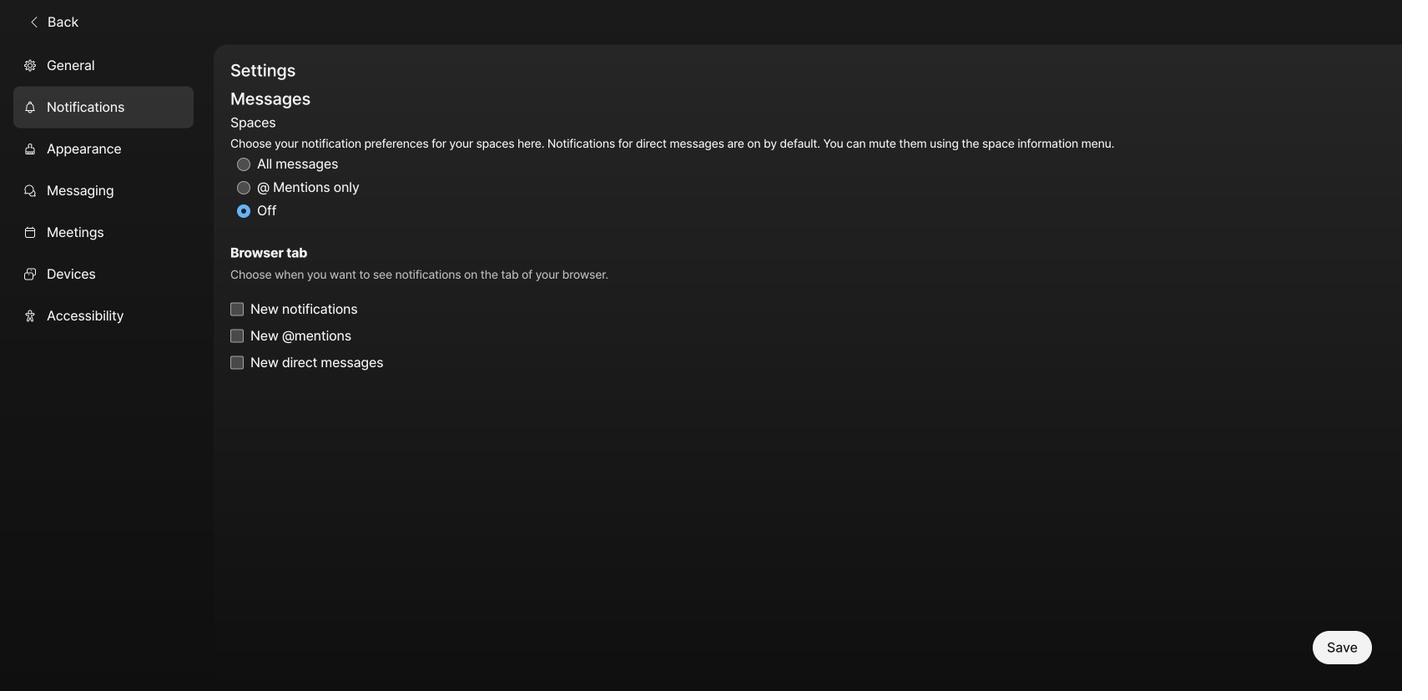 Task type: vqa. For each thing, say whether or not it's contained in the screenshot.
Off option
yes



Task type: describe. For each thing, give the bounding box(es) containing it.
messaging tab
[[13, 170, 194, 212]]

settings navigation
[[0, 45, 214, 691]]

devices tab
[[13, 253, 194, 295]]

accessibility tab
[[13, 295, 194, 337]]

general tab
[[13, 45, 194, 86]]



Task type: locate. For each thing, give the bounding box(es) containing it.
@ Mentions only radio
[[237, 181, 250, 194]]

Off radio
[[237, 204, 250, 218]]

appearance tab
[[13, 128, 194, 170]]

meetings tab
[[13, 212, 194, 253]]

option group
[[230, 111, 1115, 223]]

All messages radio
[[237, 158, 250, 171]]

notifications tab
[[13, 86, 194, 128]]



